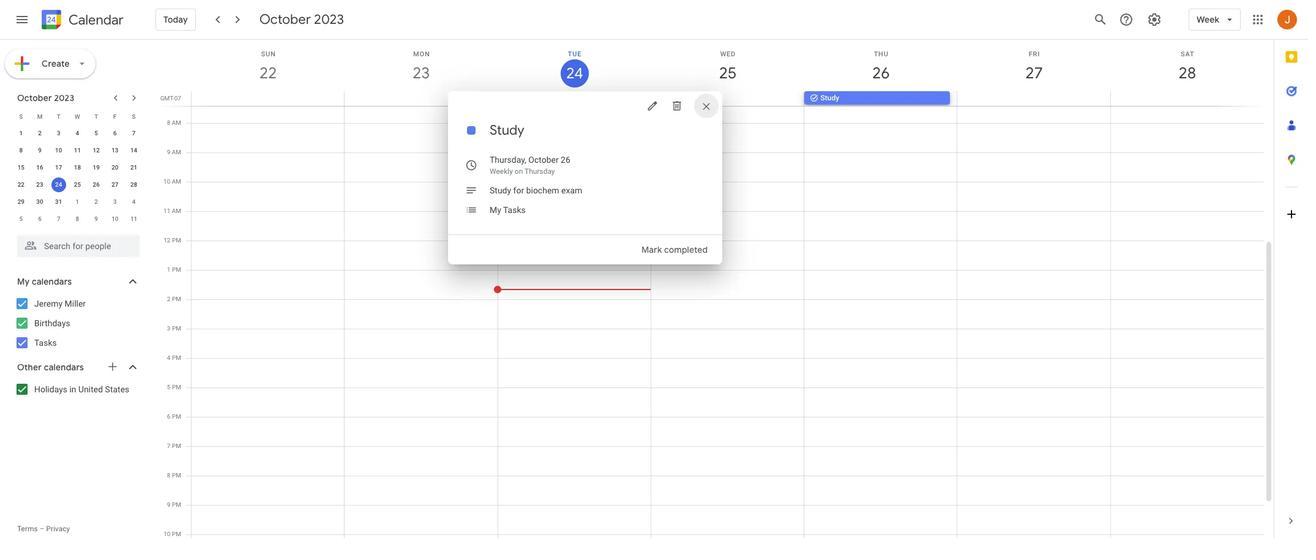 Task type: vqa. For each thing, say whether or not it's contained in the screenshot.


Task type: describe. For each thing, give the bounding box(es) containing it.
delete task image
[[671, 100, 684, 112]]

1 for 1 pm
[[167, 266, 171, 273]]

weekly
[[490, 167, 513, 176]]

6 cell from the left
[[1111, 91, 1264, 106]]

10 for 10 pm
[[164, 531, 171, 538]]

fri
[[1029, 50, 1041, 58]]

3 cell from the left
[[498, 91, 651, 106]]

grid containing 22
[[157, 40, 1275, 538]]

study heading
[[490, 122, 525, 139]]

sat
[[1182, 50, 1195, 58]]

24 link
[[561, 59, 589, 88]]

19
[[93, 164, 100, 171]]

12 for 12
[[93, 147, 100, 154]]

0 horizontal spatial 2023
[[54, 92, 74, 104]]

0 horizontal spatial 1
[[19, 130, 23, 137]]

6 for the november 6 "element"
[[38, 216, 42, 222]]

pm for 5 pm
[[172, 384, 181, 391]]

pm for 10 pm
[[172, 531, 181, 538]]

8 for 8 pm
[[167, 472, 171, 479]]

11 for 11 element
[[74, 147, 81, 154]]

other
[[17, 362, 42, 373]]

18 element
[[70, 160, 85, 175]]

my calendars list
[[2, 294, 152, 353]]

tue 24
[[566, 50, 583, 83]]

1 horizontal spatial 5
[[95, 130, 98, 137]]

19 element
[[89, 160, 104, 175]]

mark completed button
[[637, 235, 713, 265]]

27 link
[[1021, 59, 1049, 88]]

17
[[55, 164, 62, 171]]

9 for 9 pm
[[167, 502, 171, 508]]

miller
[[65, 299, 86, 309]]

jeremy miller
[[34, 299, 86, 309]]

november 6 element
[[32, 212, 47, 227]]

terms – privacy
[[17, 525, 70, 533]]

Search for people text field
[[25, 235, 132, 257]]

9 for november 9 element
[[95, 216, 98, 222]]

birthdays
[[34, 319, 70, 328]]

1 vertical spatial october
[[17, 92, 52, 104]]

0 horizontal spatial october 2023
[[17, 92, 74, 104]]

study row
[[186, 91, 1275, 106]]

pm for 12 pm
[[172, 237, 181, 244]]

other calendars button
[[2, 358, 152, 377]]

0 horizontal spatial 4
[[76, 130, 79, 137]]

row containing 5
[[12, 211, 143, 228]]

jeremy
[[34, 299, 63, 309]]

pm for 3 pm
[[172, 325, 181, 332]]

my for my calendars
[[17, 276, 30, 287]]

16
[[36, 164, 43, 171]]

17 element
[[51, 160, 66, 175]]

12 for 12 pm
[[164, 237, 171, 244]]

study for study for biochem exam
[[490, 186, 512, 195]]

november 3 element
[[108, 195, 122, 209]]

26 inside thursday, october 26 weekly on thursday
[[561, 155, 571, 165]]

10 for 10 am
[[164, 178, 170, 185]]

terms
[[17, 525, 38, 533]]

november 4 element
[[127, 195, 141, 209]]

row containing 1
[[12, 125, 143, 142]]

30 element
[[32, 195, 47, 209]]

f
[[113, 113, 117, 120]]

23 link
[[408, 59, 436, 88]]

study inside study "button"
[[821, 94, 840, 102]]

privacy link
[[46, 525, 70, 533]]

tue
[[568, 50, 582, 58]]

10 element
[[51, 143, 66, 158]]

1 horizontal spatial 22
[[259, 63, 276, 83]]

other calendars
[[17, 362, 84, 373]]

23 inside mon 23
[[412, 63, 430, 83]]

pm for 6 pm
[[172, 413, 181, 420]]

29 element
[[14, 195, 28, 209]]

9 pm
[[167, 502, 181, 508]]

wed 25
[[719, 50, 736, 83]]

october inside thursday, october 26 weekly on thursday
[[529, 155, 559, 165]]

11 for november 11 element
[[130, 216, 137, 222]]

22 element
[[14, 178, 28, 192]]

3 pm
[[167, 325, 181, 332]]

15
[[18, 164, 25, 171]]

calendar heading
[[66, 11, 124, 28]]

4 for "november 4" element
[[132, 198, 136, 205]]

1 cell from the left
[[192, 91, 345, 106]]

7 pm
[[167, 443, 181, 450]]

2 horizontal spatial 26
[[872, 63, 890, 83]]

november 7 element
[[51, 212, 66, 227]]

november 8 element
[[70, 212, 85, 227]]

14
[[130, 147, 137, 154]]

calendar element
[[39, 7, 124, 34]]

5 pm
[[167, 384, 181, 391]]

pm for 8 pm
[[172, 472, 181, 479]]

holidays
[[34, 385, 67, 394]]

calendars for my calendars
[[32, 276, 72, 287]]

5 for 5 pm
[[167, 384, 171, 391]]

4 cell from the left
[[651, 91, 805, 106]]

main drawer image
[[15, 12, 29, 27]]

25 inside 25 element
[[74, 181, 81, 188]]

gmt-07
[[160, 95, 181, 102]]

11 for 11 am
[[164, 208, 170, 214]]

2 cell from the left
[[345, 91, 498, 106]]

12 pm
[[164, 237, 181, 244]]

1 horizontal spatial tasks
[[503, 205, 526, 215]]

pm for 1 pm
[[172, 266, 181, 273]]

26 link
[[867, 59, 896, 88]]

24 cell
[[49, 176, 68, 194]]

11 element
[[70, 143, 85, 158]]

26 inside row group
[[93, 181, 100, 188]]

november 1 element
[[70, 195, 85, 209]]

row containing 22
[[12, 176, 143, 194]]

week
[[1198, 14, 1220, 25]]

thu
[[874, 50, 889, 58]]

11 am
[[164, 208, 181, 214]]

31
[[55, 198, 62, 205]]

20
[[112, 164, 119, 171]]

thursday, october 26 weekly on thursday
[[490, 155, 571, 176]]

terms link
[[17, 525, 38, 533]]

22 link
[[254, 59, 282, 88]]

0 vertical spatial 27
[[1025, 63, 1043, 83]]

mon 23
[[412, 50, 430, 83]]

thursday,
[[490, 155, 527, 165]]

completed
[[664, 244, 708, 255]]

2 for november 2 element
[[95, 198, 98, 205]]

mark
[[642, 244, 662, 255]]

november 10 element
[[108, 212, 122, 227]]

6 for 6 pm
[[167, 413, 171, 420]]

1 horizontal spatial october 2023
[[260, 11, 344, 28]]

my calendars
[[17, 276, 72, 287]]

21
[[130, 164, 137, 171]]

3 for 3 pm
[[167, 325, 171, 332]]

on
[[515, 167, 523, 176]]

calendar
[[69, 11, 124, 28]]

4 pm
[[167, 355, 181, 361]]

28 link
[[1174, 59, 1202, 88]]

united
[[78, 385, 103, 394]]

my tasks
[[490, 205, 526, 215]]

2 s from the left
[[132, 113, 136, 120]]

am for 10 am
[[172, 178, 181, 185]]

8 am
[[167, 119, 181, 126]]

mon
[[413, 50, 430, 58]]



Task type: locate. For each thing, give the bounding box(es) containing it.
21 element
[[127, 160, 141, 175]]

5 cell from the left
[[958, 91, 1111, 106]]

1 vertical spatial 6
[[38, 216, 42, 222]]

6 inside grid
[[167, 413, 171, 420]]

row up 25 element on the top of the page
[[12, 159, 143, 176]]

2 row from the top
[[12, 125, 143, 142]]

1 vertical spatial 4
[[132, 198, 136, 205]]

week button
[[1190, 5, 1242, 34]]

24 inside cell
[[55, 181, 62, 188]]

3 down 27 element
[[113, 198, 117, 205]]

12 up 19
[[93, 147, 100, 154]]

2 horizontal spatial 7
[[167, 443, 171, 450]]

3
[[57, 130, 60, 137], [113, 198, 117, 205], [167, 325, 171, 332]]

1 vertical spatial tasks
[[34, 338, 57, 348]]

10 inside 10 element
[[55, 147, 62, 154]]

None search field
[[0, 230, 152, 257]]

2 horizontal spatial 11
[[164, 208, 170, 214]]

am down 9 am
[[172, 178, 181, 185]]

25 link
[[714, 59, 742, 88]]

18
[[74, 164, 81, 171]]

0 horizontal spatial 12
[[93, 147, 100, 154]]

2 vertical spatial 3
[[167, 325, 171, 332]]

biochem
[[527, 186, 560, 195]]

november 11 element
[[127, 212, 141, 227]]

12 inside row
[[93, 147, 100, 154]]

25 down wed
[[719, 63, 736, 83]]

settings menu image
[[1148, 12, 1163, 27]]

cell
[[192, 91, 345, 106], [345, 91, 498, 106], [498, 91, 651, 106], [651, 91, 805, 106], [958, 91, 1111, 106], [1111, 91, 1264, 106]]

–
[[40, 525, 44, 533]]

1 vertical spatial 22
[[18, 181, 25, 188]]

pm up 3 pm
[[172, 296, 181, 303]]

holidays in united states
[[34, 385, 129, 394]]

0 vertical spatial 4
[[76, 130, 79, 137]]

27 down 20 element
[[112, 181, 119, 188]]

29
[[18, 198, 25, 205]]

cell down 23 link
[[345, 91, 498, 106]]

27 element
[[108, 178, 122, 192]]

cell down 25 link
[[651, 91, 805, 106]]

calendars for other calendars
[[44, 362, 84, 373]]

row up the 18
[[12, 142, 143, 159]]

2 vertical spatial 1
[[167, 266, 171, 273]]

0 horizontal spatial 5
[[19, 216, 23, 222]]

10 pm
[[164, 531, 181, 538]]

calendars inside other calendars dropdown button
[[44, 362, 84, 373]]

11 down 10 am
[[164, 208, 170, 214]]

14 element
[[127, 143, 141, 158]]

t left f
[[94, 113, 98, 120]]

thursday
[[525, 167, 555, 176]]

10 for november 10 element
[[112, 216, 119, 222]]

october up m
[[17, 92, 52, 104]]

8 up 9 pm
[[167, 472, 171, 479]]

1 s from the left
[[19, 113, 23, 120]]

8
[[167, 119, 170, 126], [19, 147, 23, 154], [76, 216, 79, 222], [167, 472, 171, 479]]

1 inside "november 1" element
[[76, 198, 79, 205]]

07
[[174, 95, 181, 102]]

row containing s
[[12, 108, 143, 125]]

22
[[259, 63, 276, 83], [18, 181, 25, 188]]

24 down 'tue'
[[566, 64, 583, 83]]

2 horizontal spatial 5
[[167, 384, 171, 391]]

1 vertical spatial 23
[[36, 181, 43, 188]]

privacy
[[46, 525, 70, 533]]

my calendars button
[[2, 272, 152, 292]]

26 element
[[89, 178, 104, 192]]

9 am
[[167, 149, 181, 156]]

7 up 8 pm
[[167, 443, 171, 450]]

22 down 15 element
[[18, 181, 25, 188]]

2023
[[314, 11, 344, 28], [54, 92, 74, 104]]

calendars inside my calendars dropdown button
[[32, 276, 72, 287]]

13
[[112, 147, 119, 154]]

9 down november 2 element
[[95, 216, 98, 222]]

2 t from the left
[[94, 113, 98, 120]]

sun 22
[[259, 50, 276, 83]]

0 horizontal spatial 7
[[57, 216, 60, 222]]

4 down 28 element
[[132, 198, 136, 205]]

6 down "30" element
[[38, 216, 42, 222]]

2 horizontal spatial 6
[[167, 413, 171, 420]]

27 inside october 2023 grid
[[112, 181, 119, 188]]

30
[[36, 198, 43, 205]]

1 horizontal spatial 11
[[130, 216, 137, 222]]

1 vertical spatial study
[[490, 122, 525, 139]]

calendars
[[32, 276, 72, 287], [44, 362, 84, 373]]

4 pm from the top
[[172, 325, 181, 332]]

1 down 25 element on the top of the page
[[76, 198, 79, 205]]

1 pm from the top
[[172, 237, 181, 244]]

23 element
[[32, 178, 47, 192]]

22 inside row
[[18, 181, 25, 188]]

sat 28
[[1179, 50, 1196, 83]]

0 horizontal spatial october
[[17, 92, 52, 104]]

0 vertical spatial 23
[[412, 63, 430, 83]]

23 down mon
[[412, 63, 430, 83]]

0 horizontal spatial tasks
[[34, 338, 57, 348]]

1 horizontal spatial 25
[[719, 63, 736, 83]]

0 horizontal spatial 11
[[74, 147, 81, 154]]

2 up 3 pm
[[167, 296, 171, 303]]

0 vertical spatial 3
[[57, 130, 60, 137]]

0 horizontal spatial 6
[[38, 216, 42, 222]]

2 vertical spatial 26
[[93, 181, 100, 188]]

in
[[70, 385, 76, 394]]

pm down the '4 pm' on the left bottom
[[172, 384, 181, 391]]

thu 26
[[872, 50, 890, 83]]

2 pm from the top
[[172, 266, 181, 273]]

row group
[[12, 125, 143, 228]]

0 vertical spatial 2023
[[314, 11, 344, 28]]

2 horizontal spatial 4
[[167, 355, 171, 361]]

gmt-
[[160, 95, 174, 102]]

8 down gmt-
[[167, 119, 170, 126]]

5
[[95, 130, 98, 137], [19, 216, 23, 222], [167, 384, 171, 391]]

pm down 3 pm
[[172, 355, 181, 361]]

cell down 28 link
[[1111, 91, 1264, 106]]

7 for 7 pm
[[167, 443, 171, 450]]

23 inside "element"
[[36, 181, 43, 188]]

2 horizontal spatial 1
[[167, 266, 171, 273]]

1
[[19, 130, 23, 137], [76, 198, 79, 205], [167, 266, 171, 273]]

8 pm from the top
[[172, 443, 181, 450]]

0 horizontal spatial 24
[[55, 181, 62, 188]]

1 vertical spatial 28
[[130, 181, 137, 188]]

1 down 12 pm
[[167, 266, 171, 273]]

22 down sun
[[259, 63, 276, 83]]

25 inside wed 25
[[719, 63, 736, 83]]

2 vertical spatial 11
[[130, 216, 137, 222]]

october 2023 up m
[[17, 92, 74, 104]]

9 up 10 pm
[[167, 502, 171, 508]]

12
[[93, 147, 100, 154], [164, 237, 171, 244]]

0 vertical spatial 1
[[19, 130, 23, 137]]

2 vertical spatial 5
[[167, 384, 171, 391]]

cell down 22 link
[[192, 91, 345, 106]]

27 down fri
[[1025, 63, 1043, 83]]

1 vertical spatial 7
[[57, 216, 60, 222]]

pm for 2 pm
[[172, 296, 181, 303]]

31 element
[[51, 195, 66, 209]]

1 horizontal spatial 28
[[1179, 63, 1196, 83]]

28 down 21 element
[[130, 181, 137, 188]]

my inside dropdown button
[[17, 276, 30, 287]]

my for my tasks
[[490, 205, 502, 215]]

row
[[12, 108, 143, 125], [12, 125, 143, 142], [12, 142, 143, 159], [12, 159, 143, 176], [12, 176, 143, 194], [12, 194, 143, 211], [12, 211, 143, 228]]

pm for 7 pm
[[172, 443, 181, 450]]

2 for 2 pm
[[167, 296, 171, 303]]

3 pm from the top
[[172, 296, 181, 303]]

10 down 9 pm
[[164, 531, 171, 538]]

10 pm from the top
[[172, 502, 181, 508]]

1 horizontal spatial 1
[[76, 198, 79, 205]]

8 down "november 1" element
[[76, 216, 79, 222]]

3 up the '4 pm' on the left bottom
[[167, 325, 171, 332]]

3 up 10 element
[[57, 130, 60, 137]]

pm up the '4 pm' on the left bottom
[[172, 325, 181, 332]]

24, today element
[[51, 178, 66, 192]]

2 vertical spatial 2
[[167, 296, 171, 303]]

12 inside grid
[[164, 237, 171, 244]]

1 vertical spatial 1
[[76, 198, 79, 205]]

2 vertical spatial 6
[[167, 413, 171, 420]]

11 down "november 4" element
[[130, 216, 137, 222]]

today button
[[156, 5, 196, 34]]

add other calendars image
[[107, 361, 119, 373]]

s left m
[[19, 113, 23, 120]]

0 horizontal spatial t
[[57, 113, 61, 120]]

7 up the 14 on the left top
[[132, 130, 136, 137]]

11 pm from the top
[[172, 531, 181, 538]]

0 horizontal spatial 27
[[112, 181, 119, 188]]

24 down the 17 element at the top left of page
[[55, 181, 62, 188]]

sun
[[261, 50, 276, 58]]

13 element
[[108, 143, 122, 158]]

0 horizontal spatial 25
[[74, 181, 81, 188]]

1 pm
[[167, 266, 181, 273]]

pm up 7 pm
[[172, 413, 181, 420]]

study
[[821, 94, 840, 102], [490, 122, 525, 139], [490, 186, 512, 195]]

am down 07
[[172, 119, 181, 126]]

grid
[[157, 40, 1275, 538]]

0 vertical spatial 26
[[872, 63, 890, 83]]

1 vertical spatial 3
[[113, 198, 117, 205]]

8 for the november 8 element
[[76, 216, 79, 222]]

7 for november 7 element
[[57, 216, 60, 222]]

pm up 2 pm
[[172, 266, 181, 273]]

5 up 6 pm at the bottom left of the page
[[167, 384, 171, 391]]

1 vertical spatial 27
[[112, 181, 119, 188]]

create
[[42, 58, 70, 69]]

6 down f
[[113, 130, 117, 137]]

0 vertical spatial 11
[[74, 147, 81, 154]]

pm for 9 pm
[[172, 502, 181, 508]]

w
[[75, 113, 80, 120]]

7
[[132, 130, 136, 137], [57, 216, 60, 222], [167, 443, 171, 450]]

1 horizontal spatial october
[[260, 11, 311, 28]]

28 inside grid
[[1179, 63, 1196, 83]]

exam
[[562, 186, 583, 195]]

tasks down 'for'
[[503, 205, 526, 215]]

1 am from the top
[[172, 119, 181, 126]]

0 vertical spatial 2
[[38, 130, 42, 137]]

12 element
[[89, 143, 104, 158]]

0 horizontal spatial 26
[[93, 181, 100, 188]]

1 vertical spatial 5
[[19, 216, 23, 222]]

t left w
[[57, 113, 61, 120]]

am for 9 am
[[172, 149, 181, 156]]

0 vertical spatial tasks
[[503, 205, 526, 215]]

1 vertical spatial 12
[[164, 237, 171, 244]]

0 vertical spatial 12
[[93, 147, 100, 154]]

5 up 12 element
[[95, 130, 98, 137]]

0 vertical spatial october 2023
[[260, 11, 344, 28]]

study for study "heading"
[[490, 122, 525, 139]]

1 horizontal spatial 6
[[113, 130, 117, 137]]

9 up 10 am
[[167, 149, 170, 156]]

4 for 4 pm
[[167, 355, 171, 361]]

states
[[105, 385, 129, 394]]

4 up 5 pm
[[167, 355, 171, 361]]

row up 11 element
[[12, 108, 143, 125]]

2
[[38, 130, 42, 137], [95, 198, 98, 205], [167, 296, 171, 303]]

24
[[566, 64, 583, 83], [55, 181, 62, 188]]

row containing 8
[[12, 142, 143, 159]]

12 down 11 am
[[164, 237, 171, 244]]

2 horizontal spatial 2
[[167, 296, 171, 303]]

row down "november 1" element
[[12, 211, 143, 228]]

1 vertical spatial 2023
[[54, 92, 74, 104]]

2 down "26" element
[[95, 198, 98, 205]]

6 row from the top
[[12, 194, 143, 211]]

2 pm
[[167, 296, 181, 303]]

9 for 9 am
[[167, 149, 170, 156]]

10 down november 3 element
[[112, 216, 119, 222]]

23
[[412, 63, 430, 83], [36, 181, 43, 188]]

8 pm
[[167, 472, 181, 479]]

pm up 8 pm
[[172, 443, 181, 450]]

1 vertical spatial my
[[17, 276, 30, 287]]

tasks down the birthdays
[[34, 338, 57, 348]]

row containing 15
[[12, 159, 143, 176]]

28 element
[[127, 178, 141, 192]]

7 down '31' element
[[57, 216, 60, 222]]

calendars up 'in'
[[44, 362, 84, 373]]

5 for november 5 element
[[19, 216, 23, 222]]

row group containing 1
[[12, 125, 143, 228]]

3 am from the top
[[172, 178, 181, 185]]

0 vertical spatial 24
[[566, 64, 583, 83]]

0 horizontal spatial 28
[[130, 181, 137, 188]]

9
[[38, 147, 42, 154], [167, 149, 170, 156], [95, 216, 98, 222], [167, 502, 171, 508]]

1 vertical spatial calendars
[[44, 362, 84, 373]]

t
[[57, 113, 61, 120], [94, 113, 98, 120]]

1 for "november 1" element
[[76, 198, 79, 205]]

6
[[113, 130, 117, 137], [38, 216, 42, 222], [167, 413, 171, 420]]

1 vertical spatial 11
[[164, 208, 170, 214]]

8 up 15
[[19, 147, 23, 154]]

november 5 element
[[14, 212, 28, 227]]

pm for 4 pm
[[172, 355, 181, 361]]

7 row from the top
[[12, 211, 143, 228]]

0 horizontal spatial 2
[[38, 130, 42, 137]]

1 horizontal spatial my
[[490, 205, 502, 215]]

2 am from the top
[[172, 149, 181, 156]]

0 vertical spatial calendars
[[32, 276, 72, 287]]

create button
[[5, 49, 95, 78]]

4 am from the top
[[172, 208, 181, 214]]

cell down 27 link
[[958, 91, 1111, 106]]

1 vertical spatial 24
[[55, 181, 62, 188]]

25 element
[[70, 178, 85, 192]]

1 row from the top
[[12, 108, 143, 125]]

m
[[37, 113, 43, 120]]

6 inside "element"
[[38, 216, 42, 222]]

10 up 11 am
[[164, 178, 170, 185]]

5 down 29 element
[[19, 216, 23, 222]]

2 vertical spatial study
[[490, 186, 512, 195]]

october 2023
[[260, 11, 344, 28], [17, 92, 74, 104]]

4 down w
[[76, 130, 79, 137]]

study for biochem exam
[[490, 186, 583, 195]]

0 vertical spatial study
[[821, 94, 840, 102]]

0 vertical spatial october
[[260, 11, 311, 28]]

6 pm
[[167, 413, 181, 420]]

23 down '16' element
[[36, 181, 43, 188]]

pm up 9 pm
[[172, 472, 181, 479]]

9 pm from the top
[[172, 472, 181, 479]]

26 down thu
[[872, 63, 890, 83]]

row containing 29
[[12, 194, 143, 211]]

10 for 10 element
[[55, 147, 62, 154]]

15 element
[[14, 160, 28, 175]]

october up sun
[[260, 11, 311, 28]]

wed
[[721, 50, 736, 58]]

row up the november 8 element
[[12, 194, 143, 211]]

1 vertical spatial 25
[[74, 181, 81, 188]]

november 2 element
[[89, 195, 104, 209]]

0 vertical spatial 5
[[95, 130, 98, 137]]

pm up 1 pm
[[172, 237, 181, 244]]

1 horizontal spatial 2
[[95, 198, 98, 205]]

1 horizontal spatial 24
[[566, 64, 583, 83]]

my
[[490, 205, 502, 215], [17, 276, 30, 287]]

10 am
[[164, 178, 181, 185]]

3 for november 3 element
[[113, 198, 117, 205]]

for
[[514, 186, 524, 195]]

october 2023 up sun
[[260, 11, 344, 28]]

row down w
[[12, 125, 143, 142]]

s
[[19, 113, 23, 120], [132, 113, 136, 120]]

7 pm from the top
[[172, 413, 181, 420]]

20 element
[[108, 160, 122, 175]]

11
[[74, 147, 81, 154], [164, 208, 170, 214], [130, 216, 137, 222]]

8 for 8 am
[[167, 119, 170, 126]]

28 inside row
[[130, 181, 137, 188]]

0 horizontal spatial 3
[[57, 130, 60, 137]]

25 down 18 element
[[74, 181, 81, 188]]

0 vertical spatial 25
[[719, 63, 736, 83]]

fri 27
[[1025, 50, 1043, 83]]

am for 8 am
[[172, 119, 181, 126]]

tasks inside my calendars list
[[34, 338, 57, 348]]

6 up 7 pm
[[167, 413, 171, 420]]

pm down 9 pm
[[172, 531, 181, 538]]

tab list
[[1275, 40, 1309, 504]]

0 vertical spatial 7
[[132, 130, 136, 137]]

am up 12 pm
[[172, 208, 181, 214]]

10 inside november 10 element
[[112, 216, 119, 222]]

calendars up jeremy
[[32, 276, 72, 287]]

1 up 15
[[19, 130, 23, 137]]

october up thursday
[[529, 155, 559, 165]]

0 horizontal spatial 22
[[18, 181, 25, 188]]

0 vertical spatial 28
[[1179, 63, 1196, 83]]

7 inside grid
[[167, 443, 171, 450]]

4 inside "november 4" element
[[132, 198, 136, 205]]

november 9 element
[[89, 212, 104, 227]]

16 element
[[32, 160, 47, 175]]

2 horizontal spatial october
[[529, 155, 559, 165]]

2 vertical spatial october
[[529, 155, 559, 165]]

4 row from the top
[[12, 159, 143, 176]]

study button
[[805, 91, 950, 105]]

2 vertical spatial 7
[[167, 443, 171, 450]]

26 down 19 element
[[93, 181, 100, 188]]

5 row from the top
[[12, 176, 143, 194]]

0 vertical spatial 22
[[259, 63, 276, 83]]

6 pm from the top
[[172, 384, 181, 391]]

mark completed
[[642, 244, 708, 255]]

1 horizontal spatial 23
[[412, 63, 430, 83]]

today
[[164, 14, 188, 25]]

0 vertical spatial 6
[[113, 130, 117, 137]]

2 down m
[[38, 130, 42, 137]]

cell down "24" link
[[498, 91, 651, 106]]

pm down 8 pm
[[172, 502, 181, 508]]

2 vertical spatial 4
[[167, 355, 171, 361]]

25
[[719, 63, 736, 83], [74, 181, 81, 188]]

26
[[872, 63, 890, 83], [561, 155, 571, 165], [93, 181, 100, 188]]

1 vertical spatial october 2023
[[17, 92, 74, 104]]

26 up exam
[[561, 155, 571, 165]]

october 2023 grid
[[12, 108, 143, 228]]

1 vertical spatial 2
[[95, 198, 98, 205]]

am down 8 am
[[172, 149, 181, 156]]

am for 11 am
[[172, 208, 181, 214]]

s right f
[[132, 113, 136, 120]]

9 up 16
[[38, 147, 42, 154]]

1 horizontal spatial 4
[[132, 198, 136, 205]]

5 pm from the top
[[172, 355, 181, 361]]

1 t from the left
[[57, 113, 61, 120]]

1 horizontal spatial 3
[[113, 198, 117, 205]]

10 up 17
[[55, 147, 62, 154]]

3 row from the top
[[12, 142, 143, 159]]

1 horizontal spatial 7
[[132, 130, 136, 137]]

27
[[1025, 63, 1043, 83], [112, 181, 119, 188]]

row up "november 1" element
[[12, 176, 143, 194]]

1 horizontal spatial s
[[132, 113, 136, 120]]

2 horizontal spatial 3
[[167, 325, 171, 332]]

28 down sat
[[1179, 63, 1196, 83]]

11 up the 18
[[74, 147, 81, 154]]



